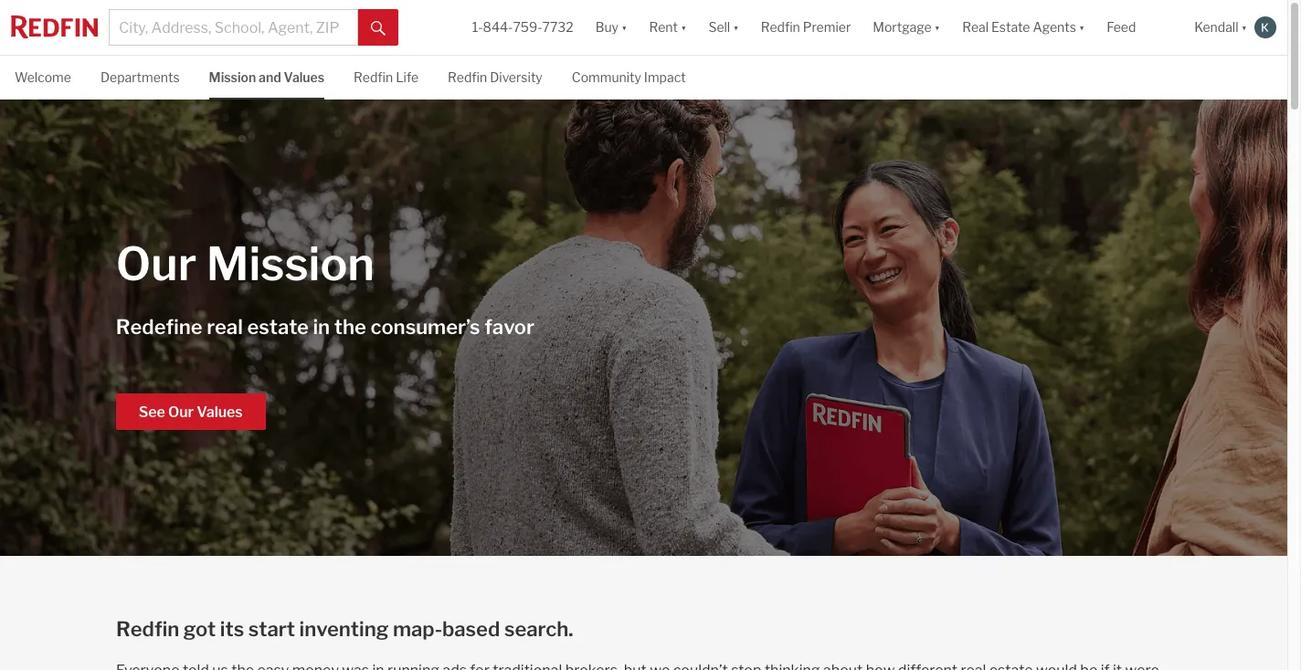 Task type: describe. For each thing, give the bounding box(es) containing it.
based
[[442, 618, 500, 642]]

welcome
[[15, 69, 71, 85]]

buy ▾ button
[[585, 0, 638, 55]]

sell ▾ button
[[698, 0, 750, 55]]

redfin premier button
[[750, 0, 862, 55]]

welcome link
[[15, 56, 71, 97]]

premier
[[803, 20, 851, 35]]

redfin got its start inventing map-based search.
[[116, 618, 574, 642]]

buy
[[596, 20, 619, 35]]

search.
[[504, 618, 574, 642]]

values for mission and values
[[284, 69, 325, 85]]

buy ▾
[[596, 20, 627, 35]]

submit search image
[[371, 21, 386, 35]]

its
[[220, 618, 244, 642]]

rent ▾
[[649, 20, 687, 35]]

see our values
[[139, 404, 243, 421]]

mortgage ▾ button
[[873, 0, 941, 55]]

redfin for redfin life
[[354, 69, 393, 85]]

user photo image
[[1255, 16, 1277, 38]]

▾ for kendall ▾
[[1242, 20, 1248, 35]]

community
[[572, 69, 641, 85]]

real estate agents ▾ button
[[952, 0, 1096, 55]]

our inside button
[[168, 404, 194, 421]]

redfin agent smiling and talking with customers image
[[0, 100, 1288, 557]]

see our values button
[[116, 394, 266, 430]]

▾ for rent ▾
[[681, 20, 687, 35]]

mission and values
[[209, 69, 325, 85]]

▾ for mortgage ▾
[[935, 20, 941, 35]]

City, Address, School, Agent, ZIP search field
[[109, 9, 359, 46]]

impact
[[644, 69, 686, 85]]

rent ▾ button
[[649, 0, 687, 55]]

buy ▾ button
[[596, 0, 627, 55]]

sell ▾ button
[[709, 0, 739, 55]]

rent
[[649, 20, 678, 35]]

our mission
[[116, 237, 375, 292]]

agents
[[1033, 20, 1077, 35]]

community impact
[[572, 69, 686, 85]]

rent ▾ button
[[638, 0, 698, 55]]

7732
[[542, 20, 574, 35]]

departments link
[[100, 56, 180, 97]]

departments
[[100, 69, 180, 85]]

▾ for buy ▾
[[622, 20, 627, 35]]



Task type: locate. For each thing, give the bounding box(es) containing it.
▾ left 'user photo'
[[1242, 20, 1248, 35]]

1-
[[472, 20, 483, 35]]

estate
[[992, 20, 1031, 35]]

in
[[313, 315, 330, 339]]

redefine real estate in the consumer's favor
[[116, 315, 535, 339]]

community impact link
[[572, 56, 686, 97]]

2 ▾ from the left
[[681, 20, 687, 35]]

kendall ▾
[[1195, 20, 1248, 35]]

map-
[[393, 618, 442, 642]]

redfin life
[[354, 69, 419, 85]]

values right and
[[284, 69, 325, 85]]

values inside button
[[197, 404, 243, 421]]

redfin for redfin premier
[[761, 20, 800, 35]]

mission inside redfin agent smiling and talking with customers image
[[206, 237, 375, 292]]

redfin diversity link
[[448, 56, 543, 97]]

844-
[[483, 20, 513, 35]]

values for see our values
[[197, 404, 243, 421]]

1 vertical spatial mission
[[206, 237, 375, 292]]

our
[[116, 237, 197, 292], [168, 404, 194, 421]]

mortgage ▾
[[873, 20, 941, 35]]

▾ right agents
[[1079, 20, 1085, 35]]

the
[[334, 315, 366, 339]]

redfin left life
[[354, 69, 393, 85]]

1 vertical spatial values
[[197, 404, 243, 421]]

0 horizontal spatial values
[[197, 404, 243, 421]]

redfin left premier
[[761, 20, 800, 35]]

1-844-759-7732
[[472, 20, 574, 35]]

▾ for sell ▾
[[733, 20, 739, 35]]

our right see at the left bottom
[[168, 404, 194, 421]]

▾ inside dropdown button
[[1079, 20, 1085, 35]]

mission up estate
[[206, 237, 375, 292]]

▾ right buy
[[622, 20, 627, 35]]

our up redefine
[[116, 237, 197, 292]]

start
[[248, 618, 295, 642]]

6 ▾ from the left
[[1242, 20, 1248, 35]]

estate
[[247, 315, 309, 339]]

▾
[[622, 20, 627, 35], [681, 20, 687, 35], [733, 20, 739, 35], [935, 20, 941, 35], [1079, 20, 1085, 35], [1242, 20, 1248, 35]]

sell
[[709, 20, 730, 35]]

759-
[[513, 20, 543, 35]]

favor
[[485, 315, 535, 339]]

0 vertical spatial our
[[116, 237, 197, 292]]

life
[[396, 69, 419, 85]]

see
[[139, 404, 165, 421]]

real estate agents ▾
[[963, 20, 1085, 35]]

mission
[[209, 69, 256, 85], [206, 237, 375, 292]]

sell ▾
[[709, 20, 739, 35]]

0 vertical spatial values
[[284, 69, 325, 85]]

redfin left got
[[116, 618, 179, 642]]

▾ right sell
[[733, 20, 739, 35]]

feed button
[[1096, 0, 1184, 55]]

inventing
[[299, 618, 389, 642]]

redfin inside button
[[761, 20, 800, 35]]

real estate agents ▾ link
[[963, 0, 1085, 55]]

values
[[284, 69, 325, 85], [197, 404, 243, 421]]

got
[[184, 618, 216, 642]]

redfin premier
[[761, 20, 851, 35]]

redfin for redfin got its start inventing map-based search.
[[116, 618, 179, 642]]

5 ▾ from the left
[[1079, 20, 1085, 35]]

mission inside "link"
[[209, 69, 256, 85]]

mission and values link
[[209, 56, 325, 97]]

values right see at the left bottom
[[197, 404, 243, 421]]

mission left and
[[209, 69, 256, 85]]

real
[[963, 20, 989, 35]]

kendall
[[1195, 20, 1239, 35]]

values inside "link"
[[284, 69, 325, 85]]

mortgage
[[873, 20, 932, 35]]

3 ▾ from the left
[[733, 20, 739, 35]]

1 vertical spatial our
[[168, 404, 194, 421]]

mortgage ▾ button
[[862, 0, 952, 55]]

redfin life link
[[354, 56, 419, 97]]

▾ right mortgage
[[935, 20, 941, 35]]

4 ▾ from the left
[[935, 20, 941, 35]]

real
[[207, 315, 243, 339]]

feed
[[1107, 20, 1136, 35]]

1-844-759-7732 link
[[472, 20, 574, 35]]

diversity
[[490, 69, 543, 85]]

redfin left diversity on the left of page
[[448, 69, 487, 85]]

redfin
[[761, 20, 800, 35], [354, 69, 393, 85], [448, 69, 487, 85], [116, 618, 179, 642]]

0 vertical spatial mission
[[209, 69, 256, 85]]

1 ▾ from the left
[[622, 20, 627, 35]]

redfin diversity
[[448, 69, 543, 85]]

redfin for redfin diversity
[[448, 69, 487, 85]]

consumer's
[[371, 315, 480, 339]]

1 horizontal spatial values
[[284, 69, 325, 85]]

redfin inside "link"
[[448, 69, 487, 85]]

▾ right rent
[[681, 20, 687, 35]]

redefine
[[116, 315, 203, 339]]

and
[[259, 69, 281, 85]]



Task type: vqa. For each thing, say whether or not it's contained in the screenshot.
Values for See Our Values
yes



